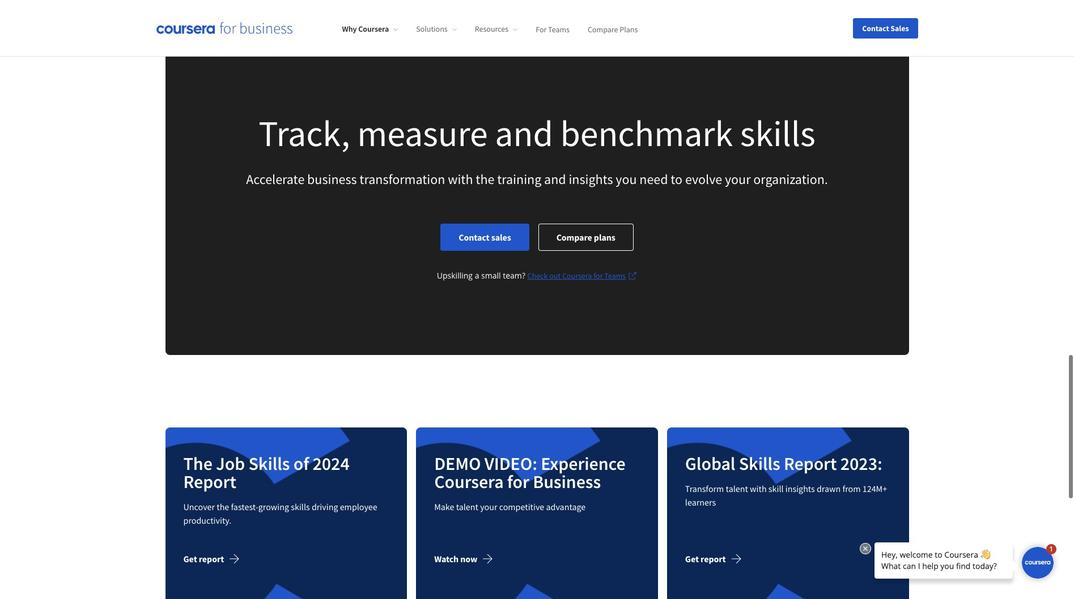 Task type: describe. For each thing, give the bounding box(es) containing it.
training
[[497, 171, 541, 188]]

0 vertical spatial with
[[448, 171, 473, 188]]

for
[[536, 24, 547, 34]]

2 skills from the left
[[739, 453, 780, 476]]

global skills report 2023:
[[685, 453, 882, 476]]

resources
[[475, 24, 508, 34]]

the job skills of 2024 report
[[183, 453, 350, 494]]

competitive
[[499, 502, 544, 513]]

1 vertical spatial teams
[[604, 271, 626, 281]]

get report button for global skills report 2023:
[[685, 546, 751, 573]]

compare plans
[[556, 232, 615, 243]]

plans
[[620, 24, 638, 34]]

demo
[[434, 453, 481, 476]]

insights inside 'transform talent with skill insights drawn from 124m+ learners'
[[785, 484, 815, 495]]

get for global skills report 2023:
[[685, 554, 699, 565]]

sales
[[891, 23, 909, 33]]

for inside the demo video: experience coursera for business
[[507, 471, 529, 494]]

solutions
[[416, 24, 448, 34]]

employee
[[340, 502, 377, 513]]

out
[[549, 271, 561, 281]]

1 horizontal spatial report
[[784, 453, 837, 476]]

report inside "the job skills of 2024 report"
[[183, 471, 236, 494]]

from
[[843, 484, 861, 495]]

skill
[[768, 484, 784, 495]]

get report button for the job skills of 2024 report
[[183, 546, 249, 573]]

team?
[[503, 270, 525, 281]]

check out coursera for teams
[[527, 271, 626, 281]]

sales
[[491, 232, 511, 243]]

contact for contact sales
[[862, 23, 889, 33]]

measure
[[357, 111, 488, 156]]

make
[[434, 502, 454, 513]]

now
[[460, 554, 477, 565]]

124m+
[[862, 484, 887, 495]]

track, measure and benchmark skills
[[259, 111, 815, 156]]

evolve
[[685, 171, 722, 188]]

0 vertical spatial teams
[[548, 24, 570, 34]]

small
[[481, 270, 501, 281]]

of
[[293, 453, 309, 476]]

check
[[527, 271, 548, 281]]

transform talent with skill insights drawn from 124m+ learners
[[685, 484, 887, 508]]

contact sales button
[[853, 18, 918, 38]]

compare plans link
[[588, 24, 638, 34]]

upskilling a small team?
[[437, 270, 527, 281]]

a
[[475, 270, 479, 281]]

demo video: experience coursera for business
[[434, 453, 625, 494]]

coursera inside the demo video: experience coursera for business
[[434, 471, 504, 494]]

0 horizontal spatial your
[[480, 502, 497, 513]]

global
[[685, 453, 735, 476]]

drawn
[[817, 484, 841, 495]]

why
[[342, 24, 357, 34]]

check out coursera for teams link
[[527, 269, 637, 283]]

coursera for business image
[[156, 22, 292, 34]]

to
[[671, 171, 682, 188]]

accelerate business transformation with the training and insights you need to evolve your organization.
[[246, 171, 828, 188]]

compare plans link
[[538, 224, 634, 251]]

need
[[639, 171, 668, 188]]

0 vertical spatial coursera
[[358, 24, 389, 34]]



Task type: locate. For each thing, give the bounding box(es) containing it.
2 get from the left
[[685, 554, 699, 565]]

skills for benchmark
[[740, 111, 815, 156]]

1 horizontal spatial get
[[685, 554, 699, 565]]

and
[[495, 111, 553, 156], [544, 171, 566, 188]]

the inside uncover the fastest-growing skills driving employee productivity.
[[217, 502, 229, 513]]

you
[[616, 171, 637, 188]]

0 horizontal spatial for
[[507, 471, 529, 494]]

0 horizontal spatial with
[[448, 171, 473, 188]]

insights
[[569, 171, 613, 188], [785, 484, 815, 495]]

get
[[183, 554, 197, 565], [685, 554, 699, 565]]

with inside 'transform talent with skill insights drawn from 124m+ learners'
[[750, 484, 767, 495]]

1 horizontal spatial skills
[[740, 111, 815, 156]]

skills
[[740, 111, 815, 156], [291, 502, 310, 513]]

1 horizontal spatial talent
[[726, 484, 748, 495]]

1 vertical spatial and
[[544, 171, 566, 188]]

0 horizontal spatial the
[[217, 502, 229, 513]]

the left training
[[476, 171, 494, 188]]

1 vertical spatial your
[[480, 502, 497, 513]]

insights right skill
[[785, 484, 815, 495]]

experience
[[541, 453, 625, 476]]

1 vertical spatial the
[[217, 502, 229, 513]]

1 horizontal spatial get report
[[685, 554, 726, 565]]

report for global skills report 2023:
[[701, 554, 726, 565]]

talent inside 'transform talent with skill insights drawn from 124m+ learners'
[[726, 484, 748, 495]]

contact for contact sales
[[459, 232, 489, 243]]

1 horizontal spatial report
[[701, 554, 726, 565]]

0 horizontal spatial get
[[183, 554, 197, 565]]

0 horizontal spatial skills
[[248, 453, 290, 476]]

0 vertical spatial skills
[[740, 111, 815, 156]]

0 horizontal spatial talent
[[456, 502, 478, 513]]

0 vertical spatial compare
[[588, 24, 618, 34]]

get report for the job skills of 2024 report
[[183, 554, 224, 565]]

0 vertical spatial insights
[[569, 171, 613, 188]]

1 horizontal spatial skills
[[739, 453, 780, 476]]

transformation
[[360, 171, 445, 188]]

report up drawn
[[784, 453, 837, 476]]

0 horizontal spatial insights
[[569, 171, 613, 188]]

transform
[[685, 484, 724, 495]]

0 vertical spatial the
[[476, 171, 494, 188]]

report
[[199, 554, 224, 565], [701, 554, 726, 565]]

0 vertical spatial and
[[495, 111, 553, 156]]

skills up skill
[[739, 453, 780, 476]]

teams right the for
[[548, 24, 570, 34]]

talent for demo
[[456, 502, 478, 513]]

make talent your competitive advantage
[[434, 502, 586, 513]]

0 horizontal spatial get report button
[[183, 546, 249, 573]]

0 vertical spatial contact
[[862, 23, 889, 33]]

video:
[[484, 453, 537, 476]]

2 report from the left
[[701, 554, 726, 565]]

talent
[[726, 484, 748, 495], [456, 502, 478, 513]]

watch now button
[[434, 546, 502, 573]]

coursera right why
[[358, 24, 389, 34]]

talent right transform
[[726, 484, 748, 495]]

contact inside button
[[862, 23, 889, 33]]

the
[[476, 171, 494, 188], [217, 502, 229, 513]]

contact
[[862, 23, 889, 33], [459, 232, 489, 243]]

compare for compare plans
[[556, 232, 592, 243]]

1 horizontal spatial coursera
[[434, 471, 504, 494]]

skills inside uncover the fastest-growing skills driving employee productivity.
[[291, 502, 310, 513]]

get report for global skills report 2023:
[[685, 554, 726, 565]]

0 vertical spatial your
[[725, 171, 751, 188]]

0 horizontal spatial contact
[[459, 232, 489, 243]]

1 horizontal spatial insights
[[785, 484, 815, 495]]

get report button
[[183, 546, 249, 573], [685, 546, 751, 573]]

compare for compare plans
[[588, 24, 618, 34]]

1 vertical spatial skills
[[291, 502, 310, 513]]

plans
[[594, 232, 615, 243]]

get report
[[183, 554, 224, 565], [685, 554, 726, 565]]

0 horizontal spatial get report
[[183, 554, 224, 565]]

growing
[[258, 502, 289, 513]]

get for the job skills of 2024 report
[[183, 554, 197, 565]]

1 report from the left
[[199, 554, 224, 565]]

contact sales
[[459, 232, 511, 243]]

for teams
[[536, 24, 570, 34]]

the
[[183, 453, 212, 476]]

talent right make
[[456, 502, 478, 513]]

skills up organization.
[[740, 111, 815, 156]]

1 horizontal spatial get report button
[[685, 546, 751, 573]]

accelerate
[[246, 171, 305, 188]]

the up productivity.
[[217, 502, 229, 513]]

your right evolve
[[725, 171, 751, 188]]

2024
[[313, 453, 350, 476]]

contact sales
[[862, 23, 909, 33]]

advantage
[[546, 502, 586, 513]]

report up uncover
[[183, 471, 236, 494]]

1 horizontal spatial teams
[[604, 271, 626, 281]]

track,
[[259, 111, 350, 156]]

skills for growing
[[291, 502, 310, 513]]

your
[[725, 171, 751, 188], [480, 502, 497, 513]]

0 vertical spatial for
[[593, 271, 603, 281]]

job
[[216, 453, 245, 476]]

2 get report button from the left
[[685, 546, 751, 573]]

1 vertical spatial contact
[[459, 232, 489, 243]]

organization.
[[753, 171, 828, 188]]

why coursera
[[342, 24, 389, 34]]

1 vertical spatial talent
[[456, 502, 478, 513]]

0 horizontal spatial report
[[199, 554, 224, 565]]

0 horizontal spatial skills
[[291, 502, 310, 513]]

insights left 'you'
[[569, 171, 613, 188]]

watch now
[[434, 554, 477, 565]]

productivity.
[[183, 515, 231, 527]]

skills inside "the job skills of 2024 report"
[[248, 453, 290, 476]]

why coursera link
[[342, 24, 398, 34]]

coursera up make
[[434, 471, 504, 494]]

1 vertical spatial for
[[507, 471, 529, 494]]

1 skills from the left
[[248, 453, 290, 476]]

1 vertical spatial insights
[[785, 484, 815, 495]]

skills left driving
[[291, 502, 310, 513]]

learners
[[685, 497, 716, 508]]

1 vertical spatial with
[[750, 484, 767, 495]]

1 horizontal spatial for
[[593, 271, 603, 281]]

watch
[[434, 554, 459, 565]]

upskilling
[[437, 270, 473, 281]]

talent for global
[[726, 484, 748, 495]]

your left competitive
[[480, 502, 497, 513]]

1 horizontal spatial your
[[725, 171, 751, 188]]

resources link
[[475, 24, 518, 34]]

business
[[307, 171, 357, 188]]

fastest-
[[231, 502, 258, 513]]

skills
[[248, 453, 290, 476], [739, 453, 780, 476]]

uncover
[[183, 502, 215, 513]]

with
[[448, 171, 473, 188], [750, 484, 767, 495]]

business
[[533, 471, 601, 494]]

for up competitive
[[507, 471, 529, 494]]

1 vertical spatial compare
[[556, 232, 592, 243]]

coursera right out
[[562, 271, 592, 281]]

contact sales link
[[440, 224, 529, 251]]

0 horizontal spatial report
[[183, 471, 236, 494]]

driving
[[312, 502, 338, 513]]

compare
[[588, 24, 618, 34], [556, 232, 592, 243]]

solutions link
[[416, 24, 457, 34]]

for down plans
[[593, 271, 603, 281]]

report for the job skills of 2024 report
[[199, 554, 224, 565]]

2 horizontal spatial coursera
[[562, 271, 592, 281]]

1 get from the left
[[183, 554, 197, 565]]

1 vertical spatial coursera
[[562, 271, 592, 281]]

2 get report from the left
[[685, 554, 726, 565]]

compare plans
[[588, 24, 638, 34]]

and up training
[[495, 111, 553, 156]]

0 vertical spatial talent
[[726, 484, 748, 495]]

0 horizontal spatial teams
[[548, 24, 570, 34]]

for
[[593, 271, 603, 281], [507, 471, 529, 494]]

2 vertical spatial coursera
[[434, 471, 504, 494]]

2023:
[[840, 453, 882, 476]]

0 horizontal spatial coursera
[[358, 24, 389, 34]]

skills left of
[[248, 453, 290, 476]]

1 get report button from the left
[[183, 546, 249, 573]]

1 horizontal spatial with
[[750, 484, 767, 495]]

teams
[[548, 24, 570, 34], [604, 271, 626, 281]]

for teams link
[[536, 24, 570, 34]]

1 horizontal spatial contact
[[862, 23, 889, 33]]

and right training
[[544, 171, 566, 188]]

1 horizontal spatial the
[[476, 171, 494, 188]]

uncover the fastest-growing skills driving employee productivity.
[[183, 502, 377, 527]]

report
[[784, 453, 837, 476], [183, 471, 236, 494]]

benchmark
[[560, 111, 733, 156]]

coursera
[[358, 24, 389, 34], [562, 271, 592, 281], [434, 471, 504, 494]]

teams down plans
[[604, 271, 626, 281]]

1 get report from the left
[[183, 554, 224, 565]]



Task type: vqa. For each thing, say whether or not it's contained in the screenshot.
Insights in Transform talent with skill insights drawn from 124M+ learners
yes



